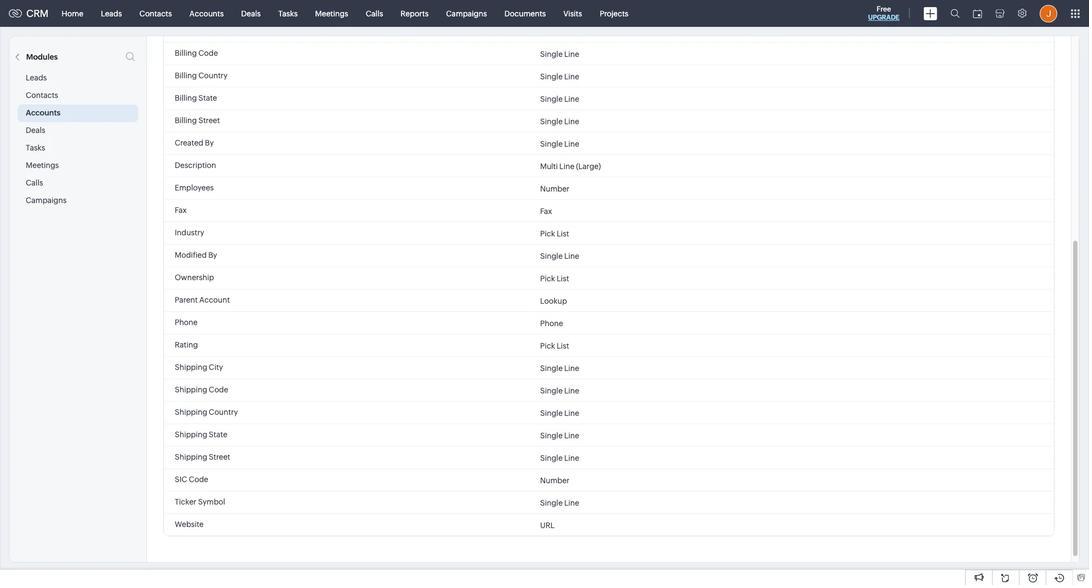Task type: locate. For each thing, give the bounding box(es) containing it.
1 vertical spatial pick list
[[540, 274, 569, 283]]

7 single line from the top
[[540, 252, 580, 261]]

search image
[[951, 9, 960, 18]]

leads down modules
[[26, 73, 47, 82]]

billing
[[175, 49, 197, 58], [175, 71, 197, 80], [175, 94, 197, 102], [175, 116, 197, 125]]

pick list for industry
[[540, 229, 569, 238]]

deals
[[241, 9, 261, 18], [26, 126, 45, 135]]

shipping for shipping country
[[175, 408, 207, 417]]

1 vertical spatial list
[[557, 274, 569, 283]]

1 vertical spatial deals
[[26, 126, 45, 135]]

create menu image
[[924, 7, 938, 20]]

0 vertical spatial code
[[199, 49, 218, 58]]

shipping up the sic code
[[175, 453, 207, 462]]

phone
[[175, 318, 198, 327], [540, 319, 563, 328]]

1 vertical spatial campaigns
[[26, 196, 67, 205]]

1 vertical spatial leads
[[26, 73, 47, 82]]

contacts down modules
[[26, 91, 58, 100]]

2 billing from the top
[[175, 71, 197, 80]]

2 number from the top
[[540, 477, 570, 485]]

0 vertical spatial country
[[199, 71, 228, 80]]

shipping for shipping code
[[175, 386, 207, 395]]

2 single line from the top
[[540, 50, 580, 58]]

code for shipping code
[[209, 386, 228, 395]]

visits
[[564, 9, 582, 18]]

shipping down shipping city
[[175, 386, 207, 395]]

code
[[199, 49, 218, 58], [209, 386, 228, 395], [189, 476, 208, 484]]

billing for billing state
[[175, 94, 197, 102]]

line for description
[[560, 162, 575, 171]]

0 vertical spatial accounts
[[190, 9, 224, 18]]

single line for modified by
[[540, 252, 580, 261]]

billing up created
[[175, 116, 197, 125]]

line for shipping state
[[564, 432, 580, 440]]

1 vertical spatial meetings
[[26, 161, 59, 170]]

tasks
[[278, 9, 298, 18], [26, 144, 45, 152]]

13 single from the top
[[540, 499, 563, 508]]

single line for shipping city
[[540, 364, 580, 373]]

billing up "billing country"
[[175, 49, 197, 58]]

multi line (large)
[[540, 162, 601, 171]]

created
[[175, 139, 203, 147]]

1 vertical spatial country
[[209, 408, 238, 417]]

12 single line from the top
[[540, 454, 580, 463]]

2 single from the top
[[540, 50, 563, 58]]

number up "url"
[[540, 477, 570, 485]]

campaigns
[[446, 9, 487, 18], [26, 196, 67, 205]]

line for modified by
[[564, 252, 580, 261]]

calls
[[366, 9, 383, 18], [26, 179, 43, 187]]

9 single from the top
[[540, 387, 563, 395]]

4 single from the top
[[540, 95, 563, 103]]

4 single line from the top
[[540, 95, 580, 103]]

0 vertical spatial pick
[[540, 229, 555, 238]]

5 shipping from the top
[[175, 453, 207, 462]]

leads right the home link
[[101, 9, 122, 18]]

state for billing state
[[199, 94, 217, 102]]

street down shipping state at the left bottom of page
[[209, 453, 230, 462]]

billing state
[[175, 94, 217, 102]]

campaigns link
[[438, 0, 496, 27]]

home
[[62, 9, 83, 18]]

7 single from the top
[[540, 252, 563, 261]]

2 vertical spatial pick
[[540, 342, 555, 350]]

11 single line from the top
[[540, 432, 580, 440]]

1 horizontal spatial contacts
[[140, 9, 172, 18]]

3 billing from the top
[[175, 94, 197, 102]]

parent account
[[175, 296, 230, 305]]

0 vertical spatial by
[[205, 139, 214, 147]]

list
[[557, 229, 569, 238], [557, 274, 569, 283], [557, 342, 569, 350]]

billing street
[[175, 116, 220, 125]]

single for shipping state
[[540, 432, 563, 440]]

free upgrade
[[869, 5, 900, 21]]

by
[[205, 139, 214, 147], [208, 251, 217, 260]]

6 single from the top
[[540, 139, 563, 148]]

1 horizontal spatial campaigns
[[446, 9, 487, 18]]

3 single line from the top
[[540, 72, 580, 81]]

home link
[[53, 0, 92, 27]]

by right modified
[[208, 251, 217, 260]]

country for billing country
[[199, 71, 228, 80]]

1 horizontal spatial tasks
[[278, 9, 298, 18]]

list for rating
[[557, 342, 569, 350]]

pick for rating
[[540, 342, 555, 350]]

street for billing street
[[199, 116, 220, 125]]

single for ticker symbol
[[540, 499, 563, 508]]

line for shipping country
[[564, 409, 580, 418]]

0 vertical spatial meetings
[[315, 9, 348, 18]]

fax
[[175, 206, 187, 215], [540, 207, 552, 216]]

state down "billing country"
[[199, 94, 217, 102]]

sic
[[175, 476, 187, 484]]

line for shipping street
[[564, 454, 580, 463]]

0 horizontal spatial tasks
[[26, 144, 45, 152]]

9 single line from the top
[[540, 387, 580, 395]]

reports link
[[392, 0, 438, 27]]

11 single from the top
[[540, 432, 563, 440]]

1 vertical spatial state
[[209, 431, 228, 440]]

1 vertical spatial pick
[[540, 274, 555, 283]]

state for shipping state
[[209, 431, 228, 440]]

street
[[199, 116, 220, 125], [209, 453, 230, 462]]

shipping street
[[175, 453, 230, 462]]

billing up billing street
[[175, 94, 197, 102]]

1 vertical spatial contacts
[[26, 91, 58, 100]]

pick for industry
[[540, 229, 555, 238]]

street down billing state
[[199, 116, 220, 125]]

shipping for shipping street
[[175, 453, 207, 462]]

state down shipping country
[[209, 431, 228, 440]]

13 single line from the top
[[540, 499, 580, 508]]

5 single line from the top
[[540, 117, 580, 126]]

number down multi
[[540, 184, 570, 193]]

ticker symbol
[[175, 498, 225, 507]]

1 horizontal spatial phone
[[540, 319, 563, 328]]

fax down multi
[[540, 207, 552, 216]]

0 vertical spatial list
[[557, 229, 569, 238]]

1 horizontal spatial calls
[[366, 9, 383, 18]]

10 single line from the top
[[540, 409, 580, 418]]

1 vertical spatial calls
[[26, 179, 43, 187]]

single line for shipping country
[[540, 409, 580, 418]]

1 vertical spatial tasks
[[26, 144, 45, 152]]

pick list
[[540, 229, 569, 238], [540, 274, 569, 283], [540, 342, 569, 350]]

create menu element
[[917, 0, 944, 27]]

symbol
[[198, 498, 225, 507]]

contacts right leads link
[[140, 9, 172, 18]]

list for industry
[[557, 229, 569, 238]]

1 horizontal spatial meetings
[[315, 9, 348, 18]]

phone down lookup
[[540, 319, 563, 328]]

single line for ticker symbol
[[540, 499, 580, 508]]

code right sic
[[189, 476, 208, 484]]

rating
[[175, 341, 198, 350]]

12 single from the top
[[540, 454, 563, 463]]

line for created by
[[564, 139, 580, 148]]

1 vertical spatial by
[[208, 251, 217, 260]]

accounts
[[190, 9, 224, 18], [26, 109, 61, 117]]

0 vertical spatial campaigns
[[446, 9, 487, 18]]

5 single from the top
[[540, 117, 563, 126]]

billing code
[[175, 49, 218, 58]]

2 pick from the top
[[540, 274, 555, 283]]

8 single line from the top
[[540, 364, 580, 373]]

6 single line from the top
[[540, 139, 580, 148]]

0 vertical spatial street
[[199, 116, 220, 125]]

multi
[[540, 162, 558, 171]]

0 vertical spatial state
[[199, 94, 217, 102]]

4 billing from the top
[[175, 116, 197, 125]]

0 vertical spatial number
[[540, 184, 570, 193]]

single for billing state
[[540, 95, 563, 103]]

1 shipping from the top
[[175, 363, 207, 372]]

1 billing from the top
[[175, 49, 197, 58]]

single for billing code
[[540, 50, 563, 58]]

state
[[199, 94, 217, 102], [209, 431, 228, 440]]

pick list for rating
[[540, 342, 569, 350]]

crm
[[26, 8, 49, 19]]

0 vertical spatial deals
[[241, 9, 261, 18]]

code up "billing country"
[[199, 49, 218, 58]]

8 single from the top
[[540, 364, 563, 373]]

ticker
[[175, 498, 197, 507]]

0 vertical spatial leads
[[101, 9, 122, 18]]

3 list from the top
[[557, 342, 569, 350]]

city
[[209, 363, 223, 372]]

documents link
[[496, 0, 555, 27]]

line for billing state
[[564, 95, 580, 103]]

industry
[[175, 229, 204, 237]]

shipping state
[[175, 431, 228, 440]]

list for ownership
[[557, 274, 569, 283]]

3 pick list from the top
[[540, 342, 569, 350]]

shipping for shipping state
[[175, 431, 207, 440]]

by for created by
[[205, 139, 214, 147]]

line
[[564, 27, 580, 36], [564, 50, 580, 58], [564, 72, 580, 81], [564, 95, 580, 103], [564, 117, 580, 126], [564, 139, 580, 148], [560, 162, 575, 171], [564, 252, 580, 261], [564, 364, 580, 373], [564, 387, 580, 395], [564, 409, 580, 418], [564, 432, 580, 440], [564, 454, 580, 463], [564, 499, 580, 508]]

shipping up shipping state at the left bottom of page
[[175, 408, 207, 417]]

number
[[540, 184, 570, 193], [540, 477, 570, 485]]

billing up billing state
[[175, 71, 197, 80]]

modified by
[[175, 251, 217, 260]]

country down billing code
[[199, 71, 228, 80]]

billing for billing country
[[175, 71, 197, 80]]

sic code
[[175, 476, 208, 484]]

single line for shipping street
[[540, 454, 580, 463]]

fax up industry
[[175, 206, 187, 215]]

single for shipping country
[[540, 409, 563, 418]]

pick for ownership
[[540, 274, 555, 283]]

0 horizontal spatial contacts
[[26, 91, 58, 100]]

1 vertical spatial code
[[209, 386, 228, 395]]

profile image
[[1040, 5, 1058, 22]]

3 single from the top
[[540, 72, 563, 81]]

1 horizontal spatial accounts
[[190, 9, 224, 18]]

code down city on the bottom left of page
[[209, 386, 228, 395]]

country
[[199, 71, 228, 80], [209, 408, 238, 417]]

country down shipping code
[[209, 408, 238, 417]]

1 vertical spatial street
[[209, 453, 230, 462]]

single line for created by
[[540, 139, 580, 148]]

single line for billing code
[[540, 50, 580, 58]]

2 list from the top
[[557, 274, 569, 283]]

10 single from the top
[[540, 409, 563, 418]]

1 horizontal spatial deals
[[241, 9, 261, 18]]

calendar image
[[973, 9, 983, 18]]

1 pick from the top
[[540, 229, 555, 238]]

2 pick list from the top
[[540, 274, 569, 283]]

single
[[540, 27, 563, 36], [540, 50, 563, 58], [540, 72, 563, 81], [540, 95, 563, 103], [540, 117, 563, 126], [540, 139, 563, 148], [540, 252, 563, 261], [540, 364, 563, 373], [540, 387, 563, 395], [540, 409, 563, 418], [540, 432, 563, 440], [540, 454, 563, 463], [540, 499, 563, 508]]

4 shipping from the top
[[175, 431, 207, 440]]

0 horizontal spatial campaigns
[[26, 196, 67, 205]]

1 number from the top
[[540, 184, 570, 193]]

2 vertical spatial code
[[189, 476, 208, 484]]

meetings link
[[307, 0, 357, 27]]

0 vertical spatial contacts
[[140, 9, 172, 18]]

contacts
[[140, 9, 172, 18], [26, 91, 58, 100]]

shipping up shipping street
[[175, 431, 207, 440]]

pick
[[540, 229, 555, 238], [540, 274, 555, 283], [540, 342, 555, 350]]

website
[[175, 521, 204, 529]]

projects link
[[591, 0, 638, 27]]

2 shipping from the top
[[175, 386, 207, 395]]

shipping code
[[175, 386, 228, 395]]

account
[[199, 296, 230, 305]]

0 horizontal spatial calls
[[26, 179, 43, 187]]

1 single from the top
[[540, 27, 563, 36]]

single line for billing street
[[540, 117, 580, 126]]

1 list from the top
[[557, 229, 569, 238]]

employees
[[175, 184, 214, 192]]

1 vertical spatial number
[[540, 477, 570, 485]]

3 pick from the top
[[540, 342, 555, 350]]

profile element
[[1034, 0, 1064, 27]]

leads
[[101, 9, 122, 18], [26, 73, 47, 82]]

1 pick list from the top
[[540, 229, 569, 238]]

single line
[[540, 27, 580, 36], [540, 50, 580, 58], [540, 72, 580, 81], [540, 95, 580, 103], [540, 117, 580, 126], [540, 139, 580, 148], [540, 252, 580, 261], [540, 364, 580, 373], [540, 387, 580, 395], [540, 409, 580, 418], [540, 432, 580, 440], [540, 454, 580, 463], [540, 499, 580, 508]]

single line for billing country
[[540, 72, 580, 81]]

meetings
[[315, 9, 348, 18], [26, 161, 59, 170]]

0 horizontal spatial leads
[[26, 73, 47, 82]]

2 vertical spatial pick list
[[540, 342, 569, 350]]

1 vertical spatial accounts
[[26, 109, 61, 117]]

phone down parent
[[175, 318, 198, 327]]

street for shipping street
[[209, 453, 230, 462]]

0 horizontal spatial meetings
[[26, 161, 59, 170]]

line for shipping code
[[564, 387, 580, 395]]

2 vertical spatial list
[[557, 342, 569, 350]]

by right created
[[205, 139, 214, 147]]

shipping down rating
[[175, 363, 207, 372]]

0 vertical spatial pick list
[[540, 229, 569, 238]]

shipping
[[175, 363, 207, 372], [175, 386, 207, 395], [175, 408, 207, 417], [175, 431, 207, 440], [175, 453, 207, 462]]

3 shipping from the top
[[175, 408, 207, 417]]

line for billing street
[[564, 117, 580, 126]]



Task type: describe. For each thing, give the bounding box(es) containing it.
single for created by
[[540, 139, 563, 148]]

0 horizontal spatial fax
[[175, 206, 187, 215]]

billing for billing code
[[175, 49, 197, 58]]

single for shipping street
[[540, 454, 563, 463]]

crm link
[[9, 8, 49, 19]]

url
[[540, 521, 555, 530]]

created by
[[175, 139, 214, 147]]

1 single line from the top
[[540, 27, 580, 36]]

description
[[175, 161, 216, 170]]

single for modified by
[[540, 252, 563, 261]]

1 horizontal spatial leads
[[101, 9, 122, 18]]

(large)
[[576, 162, 601, 171]]

search element
[[944, 0, 967, 27]]

single for billing street
[[540, 117, 563, 126]]

line for billing country
[[564, 72, 580, 81]]

by for modified by
[[208, 251, 217, 260]]

line for ticker symbol
[[564, 499, 580, 508]]

number for sic code
[[540, 477, 570, 485]]

code for sic code
[[189, 476, 208, 484]]

single line for shipping code
[[540, 387, 580, 395]]

1 horizontal spatial fax
[[540, 207, 552, 216]]

single line for billing state
[[540, 95, 580, 103]]

ownership
[[175, 273, 214, 282]]

shipping for shipping city
[[175, 363, 207, 372]]

0 vertical spatial calls
[[366, 9, 383, 18]]

projects
[[600, 9, 629, 18]]

upgrade
[[869, 14, 900, 21]]

parent
[[175, 296, 198, 305]]

single for shipping city
[[540, 364, 563, 373]]

single line for shipping state
[[540, 432, 580, 440]]

0 vertical spatial tasks
[[278, 9, 298, 18]]

0 horizontal spatial deals
[[26, 126, 45, 135]]

calls link
[[357, 0, 392, 27]]

shipping city
[[175, 363, 223, 372]]

modified
[[175, 251, 207, 260]]

single for shipping code
[[540, 387, 563, 395]]

modules
[[26, 53, 58, 61]]

billing country
[[175, 71, 228, 80]]

number for employees
[[540, 184, 570, 193]]

deals link
[[233, 0, 270, 27]]

0 horizontal spatial accounts
[[26, 109, 61, 117]]

contacts link
[[131, 0, 181, 27]]

line for shipping city
[[564, 364, 580, 373]]

visits link
[[555, 0, 591, 27]]

accounts link
[[181, 0, 233, 27]]

line for billing code
[[564, 50, 580, 58]]

reports
[[401, 9, 429, 18]]

country for shipping country
[[209, 408, 238, 417]]

tasks link
[[270, 0, 307, 27]]

lookup
[[540, 297, 567, 306]]

single for billing country
[[540, 72, 563, 81]]

0 horizontal spatial phone
[[175, 318, 198, 327]]

free
[[877, 5, 891, 13]]

shipping country
[[175, 408, 238, 417]]

billing for billing street
[[175, 116, 197, 125]]

leads link
[[92, 0, 131, 27]]

code for billing code
[[199, 49, 218, 58]]

documents
[[505, 9, 546, 18]]

pick list for ownership
[[540, 274, 569, 283]]



Task type: vqa. For each thing, say whether or not it's contained in the screenshot.
10th SINGLE LINE from the top
yes



